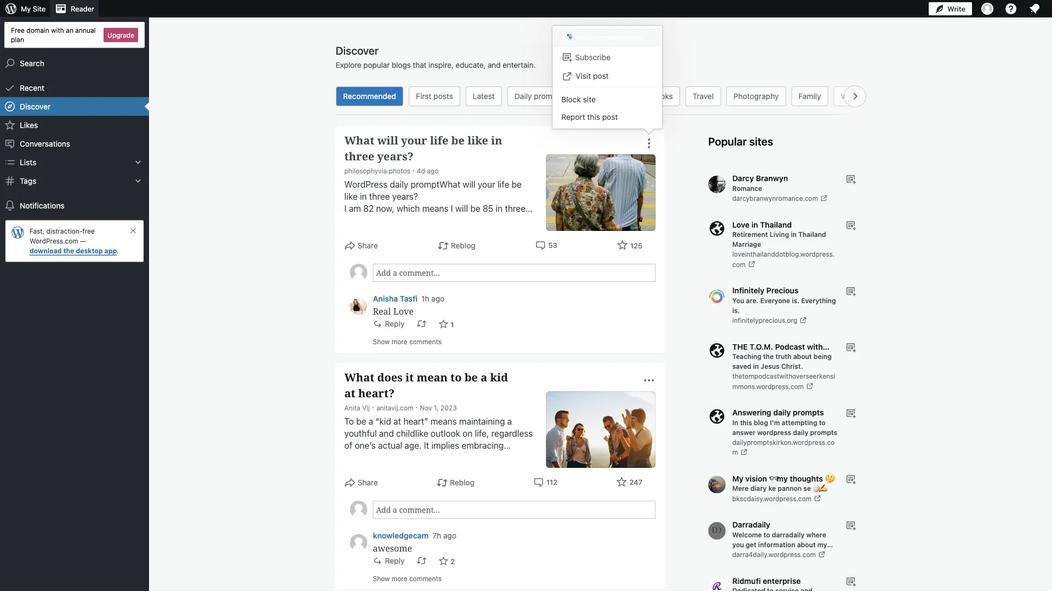 Task type: vqa. For each thing, say whether or not it's contained in the screenshot.
third Subscribe image
yes



Task type: locate. For each thing, give the bounding box(es) containing it.
0 horizontal spatial life
[[359, 252, 370, 262]]

2 show more comments from the top
[[373, 575, 442, 583]]

daily inside what will your life be like in three years? philosophyvia.photos · 4d ago wordpress daily promptwhat will your life be like in three years? i am 82 now, which means i will be 85 in three years. but then, who cares? and why should i care? who should i care? who should care for me? after these three years, i wish to continue my life with my better half. my better half is with me, thank god. as you can see in the image above, she is holding back my shirt, providing me with much comfort, support, and mental strength.so what will i be like?futuremy imaginationmessagemy advice
[[390, 179, 408, 190]]

1 reply button from the top
[[373, 319, 405, 330]]

what inside what will your life be like in three years? philosophyvia.photos · 4d ago wordpress daily promptwhat will your life be like in three years? i am 82 now, which means i will be 85 in three years. but then, who cares? and why should i care? who should i care? who should care for me? after these three years, i wish to continue my life with my better half. my better half is with me, thank god. as you can see in the image above, she is holding back my shirt, providing me with much comfort, support, and mental strength.so what will i be like?futuremy imaginationmessagemy advice
[[344, 133, 374, 148]]

discover down recent
[[20, 102, 51, 111]]

the inside fast, distraction-free wordpress.com — download the desktop app .
[[63, 248, 74, 255]]

2 care? from the left
[[422, 228, 444, 238]]

1 horizontal spatial who
[[446, 228, 465, 238]]

group
[[350, 264, 656, 282], [350, 501, 656, 520]]

show more comments button down reblog icon
[[373, 335, 442, 349]]

reply down real love
[[385, 320, 405, 329]]

1 vertical spatial this
[[740, 419, 752, 427]]

thetompodcastwithoverseerkensi mmons.wordpress.com link
[[733, 373, 835, 391]]

85
[[483, 204, 493, 214]]

1 share from the top
[[358, 241, 378, 250]]

0 horizontal spatial care?
[[344, 228, 366, 238]]

should
[[493, 216, 519, 226], [389, 228, 416, 238], [467, 228, 493, 238]]

with up being
[[807, 343, 823, 352]]

reblog button for what will your life be like in three years?
[[438, 240, 476, 252]]

be left 85
[[470, 204, 480, 214]]

popular
[[708, 135, 747, 148]]

1 subscribe image from the top
[[845, 220, 856, 231]]

years?
[[392, 192, 418, 202]]

0 vertical spatial the
[[63, 248, 74, 255]]

wordpress
[[757, 429, 791, 437]]

1 share button from the top
[[344, 240, 378, 252]]

the inside teaching the truth about being saved in jesus christ.
[[763, 353, 774, 361]]

vision
[[746, 475, 767, 484]]

2 vertical spatial subscribe image
[[845, 342, 856, 353]]

being
[[814, 353, 832, 361]]

1 vertical spatial reblog
[[450, 479, 475, 488]]

0 horizontal spatial this
[[587, 113, 600, 122]]

1 vertical spatial group
[[350, 501, 656, 520]]

1 vertical spatial add a comment… text field
[[373, 501, 656, 520]]

travel
[[693, 92, 714, 101]]

is. down the 'precious'
[[792, 297, 800, 305]]

what up three years?
[[344, 133, 374, 148]]

1 horizontal spatial is
[[474, 276, 480, 286]]

add a comment… text field for what will your life be like in three years?
[[373, 264, 656, 282]]

1 vertical spatial my
[[344, 264, 357, 274]]

1 vertical spatial reply button
[[373, 557, 405, 567]]

life
[[430, 133, 449, 148], [498, 179, 509, 190], [359, 252, 370, 262]]

knowledgecam image
[[350, 535, 367, 552]]

i
[[344, 204, 347, 214], [451, 204, 453, 214], [522, 216, 524, 226], [418, 228, 420, 238], [459, 240, 461, 250], [359, 312, 362, 323]]

1 vertical spatial reblog button
[[437, 477, 475, 489]]

Add a comment… text field
[[373, 264, 656, 282], [373, 501, 656, 520]]

1 vertical spatial thailand
[[799, 231, 826, 239]]

Writing radio
[[834, 87, 873, 106]]

half.
[[432, 252, 449, 262]]

0 horizontal spatial daily
[[390, 179, 408, 190]]

group for what does it mean to be a kid at heart?
[[350, 501, 656, 520]]

marriage
[[733, 241, 761, 249]]

is.
[[792, 297, 800, 305], [733, 307, 740, 315]]

Latest radio
[[465, 87, 502, 106]]

saved
[[733, 363, 751, 371]]

is right she
[[474, 276, 480, 286]]

1 vertical spatial show
[[373, 575, 390, 583]]

1 show more comments from the top
[[373, 338, 442, 346]]

0 vertical spatial reply button
[[373, 319, 405, 330]]

1 add a comment… text field from the top
[[373, 264, 656, 282]]

for
[[515, 228, 526, 238]]

0 horizontal spatial thailand
[[760, 220, 792, 229]]

ruby anderson image
[[350, 264, 367, 282]]

should up care
[[493, 216, 519, 226]]

care? down years.
[[344, 228, 366, 238]]

plan
[[11, 36, 24, 43]]

subscribe image for precious
[[845, 286, 856, 297]]

subscribe image
[[845, 220, 856, 231], [845, 408, 856, 419], [845, 474, 856, 485], [845, 521, 856, 532], [845, 577, 856, 588]]

as
[[493, 264, 503, 274]]

share button for what will your life be like in three years?
[[344, 240, 378, 252]]

it
[[406, 370, 414, 385]]

0 vertical spatial this
[[587, 113, 600, 122]]

1 horizontal spatial my
[[344, 264, 357, 274]]

1 horizontal spatial three
[[410, 240, 430, 250]]

show down real
[[373, 338, 390, 346]]

1 vertical spatial comments
[[409, 575, 442, 583]]

0 horizontal spatial the
[[63, 248, 74, 255]]

post down block site 'button' on the right
[[602, 113, 618, 122]]

care?
[[344, 228, 366, 238], [422, 228, 444, 238]]

darradaily
[[733, 521, 771, 530]]

what inside the what does it mean to be a kid at heart? anita vij · anitavij.com · nov 1, 2023
[[344, 370, 374, 385]]

0 vertical spatial life
[[430, 133, 449, 148]]

share for what does it mean to be a kid at heart?
[[358, 479, 378, 488]]

love in thailand retirement living in thailand marriage
[[733, 220, 826, 249]]

show more comments down reblog image
[[373, 575, 442, 583]]

option group
[[333, 87, 876, 106]]

i down comfort,
[[359, 312, 362, 323]]

add a comment… text field down 112 button
[[373, 501, 656, 520]]

infinitely precious you are. everyone is. everything is.
[[733, 286, 836, 315]]

turn this comment into its own post button down and
[[417, 319, 427, 329]]

0 horizontal spatial to
[[451, 370, 462, 385]]

2 comments from the top
[[409, 575, 442, 583]]

2 turn this comment into its own post button from the top
[[417, 557, 427, 566]]

three up now,
[[369, 192, 390, 202]]

reply button down real love
[[373, 319, 405, 330]]

0 vertical spatial better
[[406, 252, 430, 262]]

0 vertical spatial three
[[369, 192, 390, 202]]

be down posts
[[451, 133, 465, 148]]

1 group from the top
[[350, 264, 656, 282]]

2 vertical spatial my
[[733, 475, 744, 484]]

0 vertical spatial show
[[373, 338, 390, 346]]

1 horizontal spatial discover
[[336, 44, 379, 57]]

dismiss image
[[129, 227, 138, 235]]

2 horizontal spatial life
[[498, 179, 509, 190]]

1 care? from the left
[[344, 228, 366, 238]]

love
[[733, 220, 750, 229], [393, 306, 414, 317]]

reply for what does it mean to be a kid at heart?
[[385, 557, 405, 566]]

loveinthailanddotblog.wordpress.
[[733, 251, 835, 258]]

my down me? on the left top of page
[[344, 252, 356, 262]]

follow conversation
[[576, 33, 646, 42]]

and entertain.
[[488, 61, 536, 70]]

discover for discover
[[20, 102, 51, 111]]

site
[[583, 95, 596, 104]]

0 vertical spatial post
[[593, 71, 609, 80]]

1 vertical spatial to
[[451, 370, 462, 385]]

2 more from the top
[[392, 575, 408, 583]]

👓my
[[769, 475, 788, 484]]

1 subscribe image from the top
[[845, 174, 856, 185]]

me,
[[430, 264, 445, 274]]

🤔
[[825, 475, 833, 484]]

2 vertical spatial the
[[763, 353, 774, 361]]

half
[[385, 264, 400, 274]]

this up answer
[[740, 419, 752, 427]]

discover inside discover explore popular blogs that inspire, educate, and entertain.
[[336, 44, 379, 57]]

reply button for what does it mean to be a kid at heart?
[[373, 557, 405, 567]]

2 reply from the top
[[385, 557, 405, 566]]

0 horizontal spatial discover
[[20, 102, 51, 111]]

what
[[511, 300, 530, 310]]

my down these
[[392, 252, 403, 262]]

keyboard_arrow_down image
[[133, 176, 144, 187]]

0 vertical spatial my
[[21, 5, 31, 13]]

app
[[104, 248, 117, 255]]

daily up years?
[[390, 179, 408, 190]]

0 vertical spatial add a comment… text field
[[373, 264, 656, 282]]

0 vertical spatial like
[[468, 133, 488, 148]]

1 reply from the top
[[385, 320, 405, 329]]

my inside what will your life be like in three years? philosophyvia.photos · 4d ago wordpress daily promptwhat will your life be like in three years? i am 82 now, which means i will be 85 in three years. but then, who cares? and why should i care? who should i care? who should care for me? after these three years, i wish to continue my life with my better half. my better half is with me, thank god. as you can see in the image above, she is holding back my shirt, providing me with much comfort, support, and mental strength.so what will i be like?futuremy imaginationmessagemy advice
[[344, 264, 357, 274]]

1 vertical spatial your
[[478, 179, 495, 190]]

1 vertical spatial more
[[392, 575, 408, 583]]

to
[[484, 240, 492, 250], [451, 370, 462, 385], [819, 419, 826, 427]]

1 horizontal spatial care?
[[422, 228, 444, 238]]

0 horizontal spatial like
[[344, 192, 358, 202]]

thoughts
[[790, 475, 823, 484]]

subscribe image for branwyn
[[845, 174, 856, 185]]

like
[[468, 133, 488, 148], [344, 192, 358, 202]]

0 horizontal spatial is
[[402, 264, 409, 274]]

to right wish
[[484, 240, 492, 250]]

awesome
[[373, 543, 412, 555]]

i down who
[[418, 228, 420, 238]]

reblog
[[451, 241, 476, 250], [450, 479, 475, 488]]

menu
[[553, 26, 662, 129]]

0 vertical spatial share button
[[344, 240, 378, 252]]

0 vertical spatial to
[[484, 240, 492, 250]]

fast,
[[30, 228, 45, 235]]

this inside button
[[587, 113, 600, 122]]

my up can
[[344, 264, 357, 274]]

the down the half in the left of the page
[[387, 276, 400, 286]]

1 horizontal spatial daily
[[773, 409, 791, 418]]

2 horizontal spatial the
[[763, 353, 774, 361]]

three right these
[[410, 240, 430, 250]]

0 horizontal spatial better
[[359, 264, 383, 274]]

m
[[733, 449, 738, 457]]

what up 'at heart?'
[[344, 370, 374, 385]]

share button for what does it mean to be a kid at heart?
[[344, 477, 378, 489]]

0 vertical spatial thailand
[[760, 220, 792, 229]]

reblog button up thank
[[438, 240, 476, 252]]

0 vertical spatial turn this comment into its own post button
[[417, 319, 427, 329]]

turn this comment into its own post button for what will your life be like in three years?
[[417, 319, 427, 329]]

3 subscribe image from the top
[[845, 474, 856, 485]]

1 show more comments button from the top
[[373, 335, 442, 349]]

care? down cares?
[[422, 228, 444, 238]]

1 horizontal spatial love
[[733, 220, 750, 229]]

82
[[363, 204, 374, 214]]

prompts inside option
[[534, 92, 563, 101]]

group up the much
[[350, 264, 656, 282]]

share button up ruby anderson image
[[344, 477, 378, 489]]

living
[[770, 231, 789, 239]]

who down but
[[368, 228, 387, 238]]

0 vertical spatial group
[[350, 264, 656, 282]]

my site
[[21, 5, 46, 13]]

2 share from the top
[[358, 479, 378, 488]]

0 vertical spatial what
[[344, 133, 374, 148]]

prompts right daily
[[534, 92, 563, 101]]

tooltip
[[547, 25, 663, 135]]

fast, distraction-free wordpress.com — download the desktop app .
[[30, 228, 119, 255]]

the up jesus
[[763, 353, 774, 361]]

1
[[451, 321, 454, 329]]

notifications
[[20, 201, 64, 210]]

first posts
[[416, 92, 453, 101]]

be left a
[[465, 370, 478, 385]]

about
[[793, 353, 812, 361]]

your up 85
[[478, 179, 495, 190]]

darcy
[[733, 174, 754, 183]]

option group containing recommended
[[333, 87, 876, 106]]

1 vertical spatial post
[[602, 113, 618, 122]]

reply down the awesome
[[385, 557, 405, 566]]

my for site
[[21, 5, 31, 13]]

0 vertical spatial ago
[[427, 167, 439, 175]]

1 vertical spatial subscribe image
[[845, 286, 856, 297]]

2 horizontal spatial my
[[392, 252, 403, 262]]

with left an
[[51, 26, 64, 34]]

2 subscribe image from the top
[[845, 286, 856, 297]]

comments down reblog icon
[[409, 338, 442, 346]]

comments
[[409, 338, 442, 346], [409, 575, 442, 583]]

· left 4d
[[413, 166, 415, 175]]

0 vertical spatial reblog button
[[438, 240, 476, 252]]

ago right the "7h"
[[443, 532, 457, 541]]

1 who from the left
[[368, 228, 387, 238]]

subscribe image for prompts
[[845, 408, 856, 419]]

loveinthailanddotblog.wordpress. com
[[733, 251, 835, 269]]

subscribe image for thailand
[[845, 220, 856, 231]]

anita vij link
[[344, 404, 370, 412]]

menu containing follow conversation
[[553, 26, 662, 129]]

keyboard_arrow_down image
[[133, 157, 144, 168]]

daily up i'm
[[773, 409, 791, 418]]

free
[[82, 228, 95, 235]]

be
[[451, 133, 465, 148], [512, 179, 522, 190], [470, 204, 480, 214], [364, 312, 374, 323], [465, 370, 478, 385]]

life up 4d ago link
[[430, 133, 449, 148]]

ago right 4d
[[427, 167, 439, 175]]

to right attempting
[[819, 419, 826, 427]]

the down wordpress.com
[[63, 248, 74, 255]]

1 vertical spatial three
[[505, 204, 526, 214]]

2 vertical spatial ago
[[443, 532, 457, 541]]

1 vertical spatial share
[[358, 479, 378, 488]]

tooltip containing follow conversation
[[547, 25, 663, 135]]

· right vij
[[372, 403, 374, 412]]

2 reply button from the top
[[373, 557, 405, 567]]

0 horizontal spatial who
[[368, 228, 387, 238]]

2 show from the top
[[373, 575, 390, 583]]

0 vertical spatial show more comments
[[373, 338, 442, 346]]

dailypromptskirkon.wordpress.co m
[[733, 439, 835, 457]]

0 vertical spatial daily
[[390, 179, 408, 190]]

my
[[21, 5, 31, 13], [344, 264, 357, 274], [733, 475, 744, 484]]

love up retirement on the right top
[[733, 220, 750, 229]]

like?futuremy
[[376, 312, 432, 323]]

block site button
[[553, 90, 662, 108]]

1 comments from the top
[[409, 338, 442, 346]]

0 vertical spatial subscribe image
[[845, 174, 856, 185]]

prompts down attempting
[[810, 429, 837, 437]]

1 horizontal spatial this
[[740, 419, 752, 427]]

reply button down the awesome
[[373, 557, 405, 567]]

this
[[587, 113, 600, 122], [740, 419, 752, 427]]

after
[[363, 240, 383, 250]]

2 what from the top
[[344, 370, 374, 385]]

add a comment… text field down 'continue'
[[373, 264, 656, 282]]

better up see
[[359, 264, 383, 274]]

247 button
[[616, 477, 643, 490]]

reblog for what does it mean to be a kid at heart?
[[450, 479, 475, 488]]

turn this comment into its own post button left 2 button
[[417, 557, 427, 566]]

1 more from the top
[[392, 338, 408, 346]]

2 share button from the top
[[344, 477, 378, 489]]

be down comfort,
[[364, 312, 374, 323]]

2 horizontal spatial daily
[[793, 429, 809, 437]]

1 vertical spatial show more comments
[[373, 575, 442, 583]]

0 horizontal spatial is.
[[733, 307, 740, 315]]

1 horizontal spatial life
[[430, 133, 449, 148]]

1 vertical spatial life
[[498, 179, 509, 190]]

group for what will your life be like in three years?
[[350, 264, 656, 282]]

0 vertical spatial reply
[[385, 320, 405, 329]]

reply button for what will your life be like in three years?
[[373, 319, 405, 330]]

popular
[[363, 61, 390, 70]]

daily down attempting
[[793, 429, 809, 437]]

reblog for what will your life be like in three years?
[[451, 241, 476, 250]]

mere
[[733, 485, 749, 493]]

my up mere
[[733, 475, 744, 484]]

with inside free domain with an annual plan
[[51, 26, 64, 34]]

0 vertical spatial share
[[358, 241, 378, 250]]

2 group from the top
[[350, 501, 656, 520]]

discover for discover explore popular blogs that inspire, educate, and entertain.
[[336, 44, 379, 57]]

0 horizontal spatial my
[[21, 5, 31, 13]]

recommended
[[343, 92, 396, 101]]

2 show more comments button from the top
[[373, 572, 442, 586]]

domain
[[26, 26, 49, 34]]

125
[[630, 242, 643, 250]]

ago right 1h
[[431, 294, 445, 303]]

5 subscribe image from the top
[[845, 577, 856, 588]]

tasfi
[[400, 294, 418, 303]]

0 vertical spatial more
[[392, 338, 408, 346]]

1 show from the top
[[373, 338, 390, 346]]

this down site
[[587, 113, 600, 122]]

care
[[496, 228, 513, 238]]

1 horizontal spatial the
[[387, 276, 400, 286]]

manage your notifications image
[[1028, 2, 1041, 15]]

share up ruby anderson image
[[358, 479, 378, 488]]

1h ago link
[[421, 294, 445, 303]]

share button
[[344, 240, 378, 252], [344, 477, 378, 489]]

comments down reblog image
[[409, 575, 442, 583]]

thailand right living
[[799, 231, 826, 239]]

1 horizontal spatial to
[[484, 240, 492, 250]]

show more comments button down reblog image
[[373, 572, 442, 586]]

love inside love in thailand retirement living in thailand marriage
[[733, 220, 750, 229]]

1 vertical spatial share button
[[344, 477, 378, 489]]

Photography radio
[[726, 87, 786, 106]]

life up care
[[498, 179, 509, 190]]

to inside answering daily prompts in this blog i'm attempting to answer wordpress daily prompts
[[819, 419, 826, 427]]

three up for
[[505, 204, 526, 214]]

show more comments down reblog icon
[[373, 338, 442, 346]]

2 vertical spatial life
[[359, 252, 370, 262]]

2 vertical spatial daily
[[793, 429, 809, 437]]

my down see
[[366, 288, 378, 298]]

2 horizontal spatial to
[[819, 419, 826, 427]]

life down after
[[359, 252, 370, 262]]

0 vertical spatial reblog
[[451, 241, 476, 250]]

show down the awesome
[[373, 575, 390, 583]]

knowledgecam 7h ago
[[373, 532, 457, 541]]

in down overseer
[[753, 363, 759, 371]]

share down but
[[358, 241, 378, 250]]

shirt,
[[380, 288, 400, 298]]

post inside button
[[593, 71, 609, 80]]

in down the wordpress
[[360, 192, 367, 202]]

your up 4d
[[401, 133, 427, 148]]

in up retirement on the right top
[[752, 220, 758, 229]]

add a comment… text field for what does it mean to be a kid at heart?
[[373, 501, 656, 520]]

what will your life be like in three years? link
[[344, 133, 533, 164]]

is. down you
[[733, 307, 740, 315]]

conversations
[[20, 139, 70, 148]]

my inside my vision 👓my thoughts 🤔 mere diary ke pannon se 📝✍️
[[733, 475, 744, 484]]

1 vertical spatial daily
[[773, 409, 791, 418]]

1 what from the top
[[344, 133, 374, 148]]

1 vertical spatial turn this comment into its own post button
[[417, 557, 427, 566]]

in right 85
[[496, 204, 503, 214]]

dailypromptskirkon.wordpress.co m link
[[733, 439, 835, 457]]

reblog button up 7h ago link
[[437, 477, 475, 489]]

1 turn this comment into its own post button from the top
[[417, 319, 427, 329]]

am
[[349, 204, 361, 214]]

7h ago link
[[433, 532, 457, 541]]

2 add a comment… text field from the top
[[373, 501, 656, 520]]

with inside the t.o.m. podcast with overseer ken simmons
[[807, 343, 823, 352]]

show more comments for what will your life be like in three years?
[[373, 338, 442, 346]]

better left half. at left top
[[406, 252, 430, 262]]

Books radio
[[644, 87, 680, 106]]

None radio
[[613, 87, 638, 106]]

like down latest option
[[468, 133, 488, 148]]

like up am on the top left of page
[[344, 192, 358, 202]]

more down like?futuremy
[[392, 338, 408, 346]]

discover up explore
[[336, 44, 379, 57]]

this inside answering daily prompts in this blog i'm attempting to answer wordpress daily prompts
[[740, 419, 752, 427]]

ridmufi
[[733, 577, 761, 586]]

subscribe image
[[845, 174, 856, 185], [845, 286, 856, 297], [845, 342, 856, 353]]

1 vertical spatial discover
[[20, 102, 51, 111]]

1 horizontal spatial is.
[[792, 297, 800, 305]]

0 vertical spatial is.
[[792, 297, 800, 305]]

· left nov
[[416, 403, 418, 412]]

is right the half in the left of the page
[[402, 264, 409, 274]]

post inside button
[[602, 113, 618, 122]]

annual
[[75, 26, 96, 34]]

2 subscribe image from the top
[[845, 408, 856, 419]]



Task type: describe. For each thing, give the bounding box(es) containing it.
you
[[505, 264, 519, 274]]

1 vertical spatial is
[[474, 276, 480, 286]]

kid
[[490, 370, 508, 385]]

cares?
[[428, 216, 454, 226]]

i left wish
[[459, 240, 461, 250]]

at heart?
[[344, 386, 395, 401]]

my vision 👓my thoughts 🤔 mere diary ke pannon se 📝✍️
[[733, 475, 833, 493]]

0 horizontal spatial your
[[401, 133, 427, 148]]

247
[[630, 479, 643, 487]]

can
[[344, 276, 359, 286]]

and
[[416, 300, 431, 310]]

food
[[583, 92, 601, 101]]

Family radio
[[791, 87, 828, 106]]

wordpress.com
[[30, 238, 78, 245]]

be up for
[[512, 179, 522, 190]]

distraction-
[[46, 228, 82, 235]]

much
[[475, 288, 497, 298]]

share for what will your life be like in three years?
[[358, 241, 378, 250]]

.
[[117, 248, 119, 255]]

anisha tasfi image
[[350, 298, 367, 315]]

se
[[804, 485, 811, 493]]

follow
[[576, 33, 598, 42]]

more for what will your life be like in three years?
[[392, 338, 408, 346]]

are.
[[746, 297, 759, 305]]

with down after
[[373, 252, 389, 262]]

ke
[[769, 485, 776, 493]]

thank
[[447, 264, 469, 274]]

darradaily link
[[733, 521, 771, 530]]

2 horizontal spatial three
[[505, 204, 526, 214]]

in right living
[[791, 231, 797, 239]]

1 vertical spatial is.
[[733, 307, 740, 315]]

show more comments for what does it mean to be a kid at heart?
[[373, 575, 442, 583]]

dailypromptskirkon.wordpress.co
[[733, 439, 835, 447]]

help image
[[1005, 2, 1018, 15]]

answering daily prompts in this blog i'm attempting to answer wordpress daily prompts
[[733, 409, 837, 437]]

1 vertical spatial ago
[[431, 294, 445, 303]]

these
[[385, 240, 407, 250]]

reblog image
[[417, 557, 427, 566]]

darra4daily.wordpress.com
[[733, 552, 816, 559]]

1 horizontal spatial like
[[468, 133, 488, 148]]

anisha tasfi link
[[373, 293, 418, 305]]

sites
[[749, 135, 773, 148]]

1 vertical spatial prompts
[[793, 409, 824, 418]]

Recommended radio
[[336, 87, 403, 106]]

0 vertical spatial is
[[402, 264, 409, 274]]

discover explore popular blogs that inspire, educate, and entertain.
[[336, 44, 536, 70]]

toggle menu image
[[643, 374, 656, 387]]

0 horizontal spatial three
[[369, 192, 390, 202]]

nov 1, 2023 link
[[420, 404, 457, 412]]

educate,
[[456, 61, 486, 70]]

tags
[[20, 177, 36, 186]]

1 vertical spatial better
[[359, 264, 383, 274]]

1 horizontal spatial better
[[406, 252, 430, 262]]

explore
[[336, 61, 361, 70]]

Food radio
[[576, 87, 608, 106]]

2 horizontal spatial ·
[[416, 403, 418, 412]]

2 button
[[439, 556, 455, 568]]

i up cares?
[[451, 204, 453, 214]]

1 horizontal spatial thailand
[[799, 231, 826, 239]]

subscribe image for 👓my
[[845, 474, 856, 485]]

will up three years?
[[377, 133, 398, 148]]

should down why
[[467, 228, 493, 238]]

comments for what does it mean to be a kid at heart?
[[409, 575, 442, 583]]

blogs
[[392, 61, 411, 70]]

support,
[[380, 300, 414, 310]]

to inside the what does it mean to be a kid at heart? anita vij · anitavij.com · nov 1, 2023
[[451, 370, 462, 385]]

reblog image
[[417, 319, 427, 329]]

write link
[[929, 0, 972, 18]]

show more comments button for what will your life be like in three years?
[[373, 335, 442, 349]]

comments for what will your life be like in three years?
[[409, 338, 442, 346]]

ken
[[768, 352, 782, 361]]

turn this comment into its own post button for what does it mean to be a kid at heart?
[[417, 557, 427, 566]]

112
[[547, 479, 558, 487]]

i'm
[[770, 419, 780, 427]]

i left am on the top left of page
[[344, 204, 347, 214]]

latest
[[473, 92, 495, 101]]

0 horizontal spatial my
[[344, 252, 356, 262]]

reader
[[71, 5, 94, 13]]

daily prompts
[[514, 92, 563, 101]]

2 vertical spatial prompts
[[810, 429, 837, 437]]

report this post
[[562, 113, 618, 122]]

does
[[377, 370, 403, 385]]

nov
[[420, 404, 432, 412]]

First posts radio
[[409, 87, 460, 106]]

mmons.wordpress.com
[[733, 383, 804, 391]]

to inside what will your life be like in three years? philosophyvia.photos · 4d ago wordpress daily promptwhat will your life be like in three years? i am 82 now, which means i will be 85 in three years. but then, who cares? and why should i care? who should i care? who should care for me? after these three years, i wish to continue my life with my better half. my better half is with me, thank god. as you can see in the image above, she is holding back my shirt, providing me with much comfort, support, and mental strength.so what will i be like?futuremy imaginationmessagemy advice
[[484, 240, 492, 250]]

show for what does it mean to be a kid at heart?
[[373, 575, 390, 583]]

more for what does it mean to be a kid at heart?
[[392, 575, 408, 583]]

Daily prompts radio
[[507, 87, 570, 106]]

posts
[[433, 92, 453, 101]]

infinitely
[[733, 286, 765, 295]]

ruby anderson image
[[350, 501, 367, 519]]

answering
[[733, 409, 771, 418]]

i up for
[[522, 216, 524, 226]]

in inside teaching the truth about being saved in jesus christ.
[[753, 363, 759, 371]]

branwyn
[[756, 174, 788, 183]]

my site link
[[0, 0, 50, 18]]

photography
[[733, 92, 779, 101]]

com
[[733, 261, 746, 269]]

what for does
[[344, 370, 374, 385]]

2 who from the left
[[446, 228, 465, 238]]

subscribe button
[[553, 47, 662, 67]]

2
[[451, 558, 455, 566]]

what for will
[[344, 133, 374, 148]]

will up "advice"
[[344, 312, 357, 323]]

search
[[20, 59, 44, 68]]

reblog button for what does it mean to be a kid at heart?
[[437, 477, 475, 489]]

likes
[[20, 121, 38, 130]]

means
[[422, 204, 449, 214]]

my profile image
[[982, 3, 994, 15]]

subscribe
[[575, 52, 611, 62]]

lists
[[20, 158, 36, 167]]

1 vertical spatial like
[[344, 192, 358, 202]]

0 horizontal spatial ·
[[372, 403, 374, 412]]

download
[[30, 248, 62, 255]]

3 subscribe image from the top
[[845, 342, 856, 353]]

mean
[[417, 370, 448, 385]]

4d ago link
[[417, 167, 439, 175]]

ago inside what will your life be like in three years? philosophyvia.photos · 4d ago wordpress daily promptwhat will your life be like in three years? i am 82 now, which means i will be 85 in three years. but then, who cares? and why should i care? who should i care? who should care for me? after these three years, i wish to continue my life with my better half. my better half is with me, thank god. as you can see in the image above, she is holding back my shirt, providing me with much comfort, support, and mental strength.so what will i be like?futuremy imaginationmessagemy advice
[[427, 167, 439, 175]]

simmons
[[784, 352, 818, 361]]

toggle menu image
[[643, 137, 656, 150]]

1 vertical spatial love
[[393, 306, 414, 317]]

with up image
[[411, 264, 427, 274]]

with down she
[[456, 288, 473, 298]]

in down latest option
[[491, 133, 502, 148]]

📝✍️
[[813, 485, 826, 493]]

1 horizontal spatial my
[[366, 288, 378, 298]]

thetompodcastwithoverseerkensi
[[733, 373, 835, 381]]

Travel radio
[[685, 87, 721, 106]]

answering daily prompts link
[[733, 409, 824, 418]]

visit post button
[[553, 67, 662, 85]]

thetompodcastwithoverseerkensi mmons.wordpress.com
[[733, 373, 835, 391]]

the inside what will your life be like in three years? philosophyvia.photos · 4d ago wordpress daily promptwhat will your life be like in three years? i am 82 now, which means i will be 85 in three years. but then, who cares? and why should i care? who should i care? who should care for me? after these three years, i wish to continue my life with my better half. my better half is with me, thank god. as you can see in the image above, she is holding back my shirt, providing me with much comfort, support, and mental strength.so what will i be like?futuremy imaginationmessagemy advice
[[387, 276, 400, 286]]

1 horizontal spatial your
[[478, 179, 495, 190]]

popular sites
[[708, 135, 773, 148]]

an
[[66, 26, 73, 34]]

reply for what will your life be like in three years?
[[385, 320, 405, 329]]

4 subscribe image from the top
[[845, 521, 856, 532]]

will right promptwhat
[[463, 179, 476, 190]]

show more comments button for what does it mean to be a kid at heart?
[[373, 572, 442, 586]]

block site
[[562, 95, 596, 104]]

should down "then,"
[[389, 228, 416, 238]]

2023
[[441, 404, 457, 412]]

romance
[[733, 185, 762, 192]]

my for vision
[[733, 475, 744, 484]]

will up and
[[455, 204, 468, 214]]

in right see
[[377, 276, 384, 286]]

1 button
[[439, 319, 454, 330]]

in
[[733, 419, 738, 427]]

diary
[[751, 485, 767, 493]]

show for what will your life be like in three years?
[[373, 338, 390, 346]]

· inside what will your life be like in three years? philosophyvia.photos · 4d ago wordpress daily promptwhat will your life be like in three years? i am 82 now, which means i will be 85 in three years. but then, who cares? and why should i care? who should i care? who should care for me? after these three years, i wish to continue my life with my better half. my better half is with me, thank god. as you can see in the image above, she is holding back my shirt, providing me with much comfort, support, and mental strength.so what will i be like?futuremy imaginationmessagemy advice
[[413, 166, 415, 175]]

teaching
[[733, 353, 762, 361]]

enterprise
[[763, 577, 801, 586]]

be inside the what does it mean to be a kid at heart? anita vij · anitavij.com · nov 1, 2023
[[465, 370, 478, 385]]

follow conversation button
[[553, 28, 662, 47]]

4d
[[417, 167, 425, 175]]

which
[[397, 204, 420, 214]]

continue
[[494, 240, 528, 250]]

what does it mean to be a kid at heart? anita vij · anitavij.com · nov 1, 2023
[[344, 370, 508, 412]]

darcy branwyn link
[[733, 174, 788, 183]]

ridmufi enterprise link
[[733, 577, 801, 586]]



